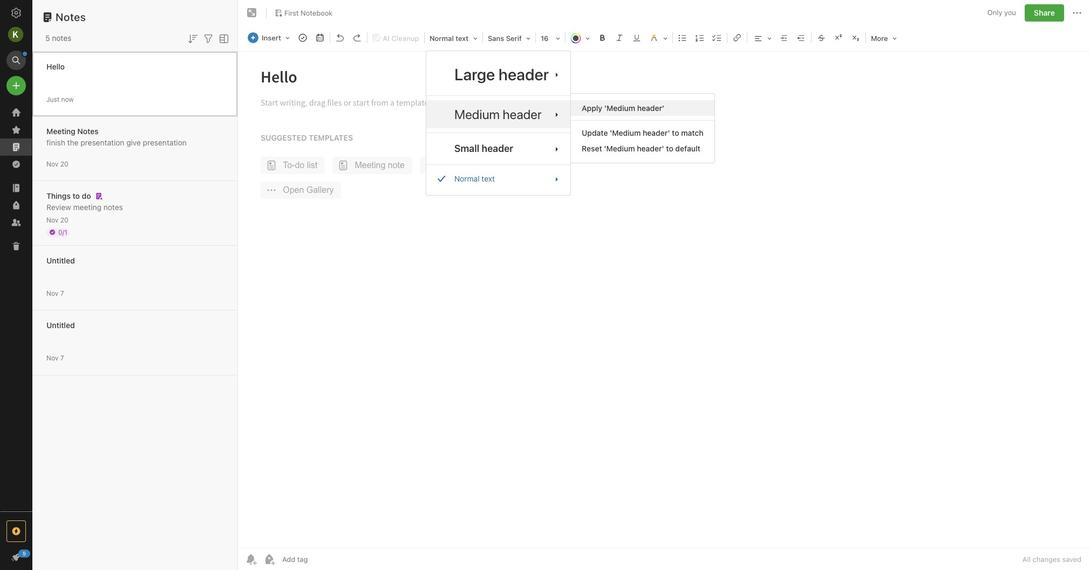 Task type: describe. For each thing, give the bounding box(es) containing it.
normal text link
[[426, 170, 570, 189]]

large header link
[[426, 58, 570, 91]]

Add filters field
[[202, 31, 215, 45]]

medium header
[[454, 107, 542, 122]]

changes
[[1033, 556, 1060, 564]]

task image
[[295, 30, 310, 45]]

update 'medium header' to match link
[[571, 125, 714, 141]]

Help and Learning task checklist field
[[0, 549, 32, 567]]

header' for match
[[643, 128, 670, 138]]

now
[[61, 95, 74, 103]]

just
[[46, 95, 59, 103]]

reset 'medium header' to default link
[[571, 141, 714, 157]]

add tag image
[[263, 554, 276, 567]]

medium header link
[[426, 100, 570, 129]]

match
[[681, 128, 703, 138]]

Font size field
[[537, 30, 564, 46]]

header for medium header
[[503, 107, 542, 122]]

0 vertical spatial notes
[[56, 11, 86, 23]]

only
[[987, 8, 1002, 17]]

first notebook button
[[271, 5, 336, 21]]

1 vertical spatial normal
[[454, 174, 480, 184]]

all changes saved
[[1023, 556, 1081, 564]]

home image
[[10, 106, 23, 119]]

insert link image
[[730, 30, 745, 45]]

apply 'medium header'
[[582, 104, 664, 113]]

redo image
[[350, 30, 365, 45]]

only you
[[987, 8, 1016, 17]]

insert
[[262, 33, 281, 42]]

header for large header
[[499, 65, 549, 84]]

share
[[1034, 8, 1055, 17]]

More actions field
[[1071, 4, 1084, 22]]

reset
[[582, 144, 602, 153]]

sans
[[488, 34, 504, 43]]

0 horizontal spatial notes
[[52, 33, 71, 43]]

apply
[[582, 104, 602, 113]]

numbered list image
[[692, 30, 707, 45]]

header' inside apply 'medium header' link
[[637, 104, 664, 113]]

expand note image
[[246, 6, 258, 19]]

sans serif
[[488, 34, 522, 43]]

strikethrough image
[[814, 30, 829, 45]]

2 untitled from the top
[[46, 321, 75, 330]]

Note Editor text field
[[238, 52, 1090, 549]]

undo image
[[332, 30, 348, 45]]

settings image
[[10, 6, 23, 19]]

Alignment field
[[748, 30, 775, 46]]

upgrade image
[[10, 526, 23, 539]]

review meeting notes
[[46, 203, 123, 212]]

note window element
[[238, 0, 1090, 571]]

3 nov from the top
[[46, 290, 58, 298]]

serif
[[506, 34, 522, 43]]

bulleted list image
[[675, 30, 690, 45]]

outdent image
[[794, 30, 809, 45]]

5 for 5
[[23, 551, 26, 557]]

account image
[[8, 27, 23, 42]]

'medium for reset
[[604, 144, 635, 153]]

16
[[541, 34, 549, 43]]

small header link
[[426, 138, 570, 160]]

1 vertical spatial text
[[482, 174, 495, 184]]

Font family field
[[484, 30, 534, 46]]

apply 'medium header' menu item
[[571, 100, 714, 116]]

to for default
[[666, 144, 673, 153]]

1 untitled from the top
[[46, 256, 75, 265]]

update
[[582, 128, 608, 138]]

normal inside heading level field
[[430, 34, 454, 43]]

'medium for update
[[610, 128, 641, 138]]

2 presentation from the left
[[143, 138, 187, 147]]

Insert field
[[245, 30, 294, 45]]

large header
[[454, 65, 549, 84]]

do
[[82, 191, 91, 200]]

dropdown list menu containing apply 'medium header'
[[571, 100, 714, 157]]

more
[[871, 34, 888, 43]]

View options field
[[215, 31, 230, 45]]

header' for default
[[637, 144, 664, 153]]

bold image
[[595, 30, 610, 45]]

underline image
[[629, 30, 644, 45]]

4 nov from the top
[[46, 354, 58, 362]]

[object object] field containing medium header
[[426, 100, 570, 129]]

notebook
[[301, 8, 333, 17]]

5 notes
[[45, 33, 71, 43]]

text inside heading level field
[[456, 34, 469, 43]]



Task type: vqa. For each thing, say whether or not it's contained in the screenshot.
Font color image
no



Task type: locate. For each thing, give the bounding box(es) containing it.
'medium right reset
[[604, 144, 635, 153]]

2 nov 20 from the top
[[46, 216, 68, 224]]

1 horizontal spatial 5
[[45, 33, 50, 43]]

Highlight field
[[645, 30, 671, 46]]

tree
[[0, 104, 32, 512]]

notes up 5 notes on the left top of the page
[[56, 11, 86, 23]]

meeting notes finish the presentation give presentation
[[46, 127, 187, 147]]

1 vertical spatial notes
[[103, 203, 123, 212]]

1 vertical spatial nov 20
[[46, 216, 68, 224]]

0 vertical spatial normal
[[430, 34, 454, 43]]

calendar event image
[[312, 30, 328, 45]]

first
[[284, 8, 299, 17]]

to left default
[[666, 144, 673, 153]]

1 vertical spatial 20
[[60, 216, 68, 224]]

0 vertical spatial header'
[[637, 104, 664, 113]]

1 vertical spatial to
[[666, 144, 673, 153]]

[object object] field containing large header
[[426, 58, 570, 91]]

1 vertical spatial 5
[[23, 551, 26, 557]]

nov 20 down review
[[46, 216, 68, 224]]

20
[[60, 160, 68, 168], [60, 216, 68, 224]]

0 horizontal spatial normal
[[430, 34, 454, 43]]

Heading level field
[[426, 30, 481, 46]]

1 vertical spatial nov 7
[[46, 354, 64, 362]]

presentation right the
[[81, 138, 124, 147]]

1 7 from the top
[[60, 290, 64, 298]]

header inside "link"
[[503, 107, 542, 122]]

1 horizontal spatial dropdown list menu
[[571, 100, 714, 157]]

saved
[[1062, 556, 1081, 564]]

'medium right apply
[[604, 104, 635, 113]]

0 vertical spatial 5
[[45, 33, 50, 43]]

subscript image
[[848, 30, 863, 45]]

italic image
[[612, 30, 627, 45]]

nov
[[46, 160, 58, 168], [46, 216, 58, 224], [46, 290, 58, 298], [46, 354, 58, 362]]

2 [object object] field from the top
[[426, 100, 570, 129]]

0 horizontal spatial 5
[[23, 551, 26, 557]]

5 inside the note list 'element'
[[45, 33, 50, 43]]

the
[[67, 138, 79, 147]]

indent image
[[777, 30, 792, 45]]

1 presentation from the left
[[81, 138, 124, 147]]

give
[[126, 138, 141, 147]]

0 vertical spatial normal text
[[430, 34, 469, 43]]

Font color field
[[567, 30, 594, 46]]

header' up reset 'medium header' to default link at the right top of page
[[643, 128, 670, 138]]

notes right meeting
[[103, 203, 123, 212]]

1 vertical spatial normal text
[[454, 174, 495, 184]]

[object object] field down 'small header' link
[[426, 170, 570, 189]]

1 vertical spatial 7
[[60, 354, 64, 362]]

1 vertical spatial untitled
[[46, 321, 75, 330]]

20 up 0/1
[[60, 216, 68, 224]]

5 up hello
[[45, 33, 50, 43]]

dropdown list menu
[[426, 58, 570, 189], [571, 100, 714, 157]]

superscript image
[[831, 30, 846, 45]]

to inside the note list 'element'
[[73, 191, 80, 200]]

header' inside reset 'medium header' to default link
[[637, 144, 664, 153]]

0/1
[[58, 229, 67, 237]]

[object object] field up 'small header' link
[[426, 100, 570, 129]]

text left sans
[[456, 34, 469, 43]]

header' down update 'medium header' to match
[[637, 144, 664, 153]]

1 horizontal spatial normal
[[454, 174, 480, 184]]

[object object] field up normal text link in the top of the page
[[426, 138, 570, 160]]

small header
[[454, 143, 513, 154]]

'medium inside menu item
[[604, 104, 635, 113]]

0 vertical spatial nov 20
[[46, 160, 68, 168]]

things to do
[[46, 191, 91, 200]]

1 20 from the top
[[60, 160, 68, 168]]

Add tag field
[[281, 555, 362, 565]]

add a reminder image
[[244, 554, 257, 567]]

apply 'medium header' link
[[571, 100, 714, 116]]

5
[[45, 33, 50, 43], [23, 551, 26, 557]]

header for small header
[[482, 143, 513, 154]]

header' up update 'medium header' to match
[[637, 104, 664, 113]]

normal text
[[430, 34, 469, 43], [454, 174, 495, 184]]

medium header menu item
[[426, 100, 570, 129]]

small
[[454, 143, 479, 154]]

header
[[499, 65, 549, 84], [503, 107, 542, 122], [482, 143, 513, 154]]

1 nov from the top
[[46, 160, 58, 168]]

presentation right give
[[143, 138, 187, 147]]

[object object] field down sans
[[426, 58, 570, 91]]

1 vertical spatial header'
[[643, 128, 670, 138]]

to
[[672, 128, 679, 138], [666, 144, 673, 153], [73, 191, 80, 200]]

0 vertical spatial notes
[[52, 33, 71, 43]]

0 vertical spatial 'medium
[[604, 104, 635, 113]]

nov 20
[[46, 160, 68, 168], [46, 216, 68, 224]]

to left match
[[672, 128, 679, 138]]

Account field
[[0, 24, 32, 45]]

2 nov from the top
[[46, 216, 58, 224]]

2 vertical spatial header'
[[637, 144, 664, 153]]

large
[[454, 65, 495, 84]]

presentation
[[81, 138, 124, 147], [143, 138, 187, 147]]

untitled
[[46, 256, 75, 265], [46, 321, 75, 330]]

2 7 from the top
[[60, 354, 64, 362]]

1 vertical spatial notes
[[77, 127, 99, 136]]

notes
[[52, 33, 71, 43], [103, 203, 123, 212]]

'medium up the reset 'medium header' to default
[[610, 128, 641, 138]]

0 horizontal spatial text
[[456, 34, 469, 43]]

header down the serif
[[499, 65, 549, 84]]

first notebook
[[284, 8, 333, 17]]

meeting
[[46, 127, 75, 136]]

1 horizontal spatial text
[[482, 174, 495, 184]]

header' inside update 'medium header' to match link
[[643, 128, 670, 138]]

2 20 from the top
[[60, 216, 68, 224]]

to for match
[[672, 128, 679, 138]]

notes up hello
[[52, 33, 71, 43]]

0 vertical spatial header
[[499, 65, 549, 84]]

2 vertical spatial 'medium
[[604, 144, 635, 153]]

you
[[1004, 8, 1016, 17]]

meeting
[[73, 203, 101, 212]]

share button
[[1025, 4, 1064, 22]]

header up 'small header' link
[[503, 107, 542, 122]]

1 nov 20 from the top
[[46, 160, 68, 168]]

2 nov 7 from the top
[[46, 354, 64, 362]]

hello
[[46, 62, 65, 71]]

things
[[46, 191, 71, 200]]

1 [object object] field from the top
[[426, 58, 570, 91]]

normal text inside heading level field
[[430, 34, 469, 43]]

review
[[46, 203, 71, 212]]

note list element
[[32, 0, 238, 571]]

'medium
[[604, 104, 635, 113], [610, 128, 641, 138], [604, 144, 635, 153]]

reset 'medium header' to default
[[582, 144, 700, 153]]

0 horizontal spatial dropdown list menu
[[426, 58, 570, 189]]

1 horizontal spatial presentation
[[143, 138, 187, 147]]

3 [object object] field from the top
[[426, 138, 570, 160]]

text down small header
[[482, 174, 495, 184]]

1 vertical spatial header
[[503, 107, 542, 122]]

nov 7
[[46, 290, 64, 298], [46, 354, 64, 362]]

normal text up 'large'
[[430, 34, 469, 43]]

normal text down small
[[454, 174, 495, 184]]

notes
[[56, 11, 86, 23], [77, 127, 99, 136]]

click to expand image
[[28, 551, 36, 564]]

to left "do"
[[73, 191, 80, 200]]

5 inside help and learning task checklist "field"
[[23, 551, 26, 557]]

text
[[456, 34, 469, 43], [482, 174, 495, 184]]

normal
[[430, 34, 454, 43], [454, 174, 480, 184]]

'medium for apply
[[604, 104, 635, 113]]

1 nov 7 from the top
[[46, 290, 64, 298]]

2 vertical spatial to
[[73, 191, 80, 200]]

[object object] field containing normal text
[[426, 170, 570, 189]]

[object Object] field
[[426, 58, 570, 91], [426, 100, 570, 129], [426, 138, 570, 160], [426, 170, 570, 189]]

0 vertical spatial 20
[[60, 160, 68, 168]]

More field
[[867, 30, 900, 46]]

notes inside meeting notes finish the presentation give presentation
[[77, 127, 99, 136]]

7
[[60, 290, 64, 298], [60, 354, 64, 362]]

2 vertical spatial header
[[482, 143, 513, 154]]

20 down the finish
[[60, 160, 68, 168]]

notes up the
[[77, 127, 99, 136]]

add filters image
[[202, 32, 215, 45]]

default
[[675, 144, 700, 153]]

0 vertical spatial 7
[[60, 290, 64, 298]]

Sort options field
[[186, 31, 199, 45]]

5 left click to expand icon
[[23, 551, 26, 557]]

medium
[[454, 107, 500, 122]]

finish
[[46, 138, 65, 147]]

1 vertical spatial 'medium
[[610, 128, 641, 138]]

just now
[[46, 95, 74, 103]]

0 vertical spatial nov 7
[[46, 290, 64, 298]]

update 'medium header' to match
[[582, 128, 703, 138]]

0 vertical spatial to
[[672, 128, 679, 138]]

header up normal text link in the top of the page
[[482, 143, 513, 154]]

all
[[1023, 556, 1031, 564]]

0 vertical spatial untitled
[[46, 256, 75, 265]]

0 vertical spatial text
[[456, 34, 469, 43]]

0 horizontal spatial presentation
[[81, 138, 124, 147]]

4 [object object] field from the top
[[426, 170, 570, 189]]

header'
[[637, 104, 664, 113], [643, 128, 670, 138], [637, 144, 664, 153]]

dropdown list menu containing large header
[[426, 58, 570, 189]]

[object object] field containing small header
[[426, 138, 570, 160]]

nov 20 down the finish
[[46, 160, 68, 168]]

more actions image
[[1071, 6, 1084, 19]]

5 for 5 notes
[[45, 33, 50, 43]]

1 horizontal spatial notes
[[103, 203, 123, 212]]

checklist image
[[710, 30, 725, 45]]



